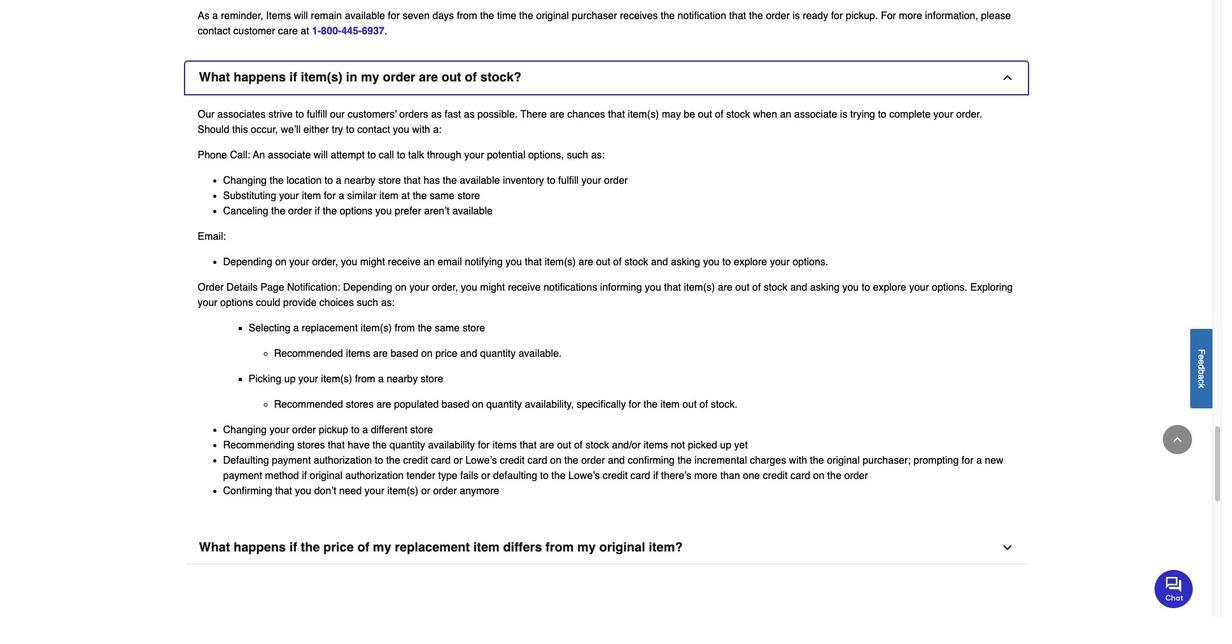 Task type: locate. For each thing, give the bounding box(es) containing it.
1 horizontal spatial explore
[[873, 282, 907, 293]]

that right chances
[[608, 109, 625, 120]]

0 horizontal spatial order,
[[312, 256, 338, 268]]

happens for item(s)
[[234, 70, 286, 84]]

order,
[[312, 256, 338, 268], [432, 282, 458, 293]]

0 horizontal spatial as
[[431, 109, 442, 120]]

purchaser;
[[863, 455, 911, 466]]

don't
[[314, 486, 336, 497]]

payment up the method
[[272, 455, 311, 466]]

1 happens from the top
[[234, 70, 286, 84]]

recommended up pickup
[[274, 399, 343, 410]]

1 horizontal spatial depending
[[343, 282, 393, 293]]

will up care
[[294, 10, 308, 21]]

new
[[985, 455, 1004, 466]]

receive inside 'order details page notification: depending on your order, you might receive notifications informing you that item(s) are out of stock and asking you to explore your options. exploring your options could provide choices such as:'
[[508, 282, 541, 293]]

available right aren't
[[453, 205, 493, 217]]

1 vertical spatial replacement
[[395, 540, 470, 555]]

0 horizontal spatial nearby
[[344, 175, 376, 186]]

0 vertical spatial order,
[[312, 256, 338, 268]]

happens down confirming at the bottom left
[[234, 540, 286, 555]]

associate left 'trying'
[[795, 109, 838, 120]]

at inside changing the location to a nearby store that has the available inventory to fulfill your order substituting your item for a similar item at the same store canceling the order if the options you prefer aren't available
[[402, 190, 410, 202]]

card right "one"
[[791, 470, 811, 482]]

will
[[294, 10, 308, 21], [314, 149, 328, 161]]

0 vertical spatial changing
[[223, 175, 267, 186]]

customers'
[[348, 109, 397, 120]]

what happens if item(s) in my order are out of stock?
[[199, 70, 522, 84]]

.
[[385, 25, 387, 37]]

credit down and/or
[[603, 470, 628, 482]]

store up the 'recommended items are based on price and quantity available.' at the bottom
[[463, 323, 485, 334]]

1 horizontal spatial stores
[[346, 399, 374, 410]]

recommended for recommended items are based on price and quantity available.
[[274, 348, 343, 359]]

based
[[391, 348, 419, 359], [442, 399, 469, 410]]

of inside 'button'
[[465, 70, 477, 84]]

up left yet in the right of the page
[[720, 440, 732, 451]]

0 vertical spatial happens
[[234, 70, 286, 84]]

a down the 'recommended items are based on price and quantity available.' at the bottom
[[378, 373, 384, 385]]

canceling
[[223, 205, 268, 217]]

1 vertical spatial depending
[[343, 282, 393, 293]]

1 horizontal spatial contact
[[357, 124, 390, 135]]

explore inside email: depending on your order, you might receive an email notifying you that item(s) are out of stock and asking you to explore your options.
[[734, 256, 767, 268]]

as: up selecting a replacement item(s) from the same store on the bottom left of page
[[381, 297, 395, 309]]

receive down email: depending on your order, you might receive an email notifying you that item(s) are out of stock and asking you to explore your options.
[[508, 282, 541, 293]]

stock inside 'order details page notification: depending on your order, you might receive notifications informing you that item(s) are out of stock and asking you to explore your options. exploring your options could provide choices such as:'
[[764, 282, 788, 293]]

out
[[442, 70, 461, 84], [698, 109, 712, 120], [596, 256, 611, 268], [736, 282, 750, 293], [683, 399, 697, 410], [557, 440, 571, 451]]

and inside "changing your order pickup to a different store recommending stores that have the quantity availability for items that are out of stock and/or items not picked up yet defaulting payment authorization to the credit card or lowe's credit card on the order and confirming the incremental charges with the original purchaser; prompting for a new payment method if original authorization tender type fails or defaulting to the lowe's credit card if there's more than one credit card on the order confirming that you don't need your item(s) or order anymore"
[[608, 455, 625, 466]]

choices
[[319, 297, 354, 309]]

what inside button
[[199, 540, 230, 555]]

more
[[899, 10, 922, 21], [695, 470, 718, 482]]

what inside 'button'
[[199, 70, 230, 84]]

1 vertical spatial as:
[[381, 297, 395, 309]]

what happens if the price of my replacement item differs from my original item? button
[[185, 532, 1028, 564]]

available
[[345, 10, 385, 21], [460, 175, 500, 186], [453, 205, 493, 217]]

2 horizontal spatial items
[[644, 440, 668, 451]]

0 horizontal spatial lowe's
[[466, 455, 497, 466]]

0 horizontal spatial options.
[[793, 256, 829, 268]]

my inside 'button'
[[361, 70, 379, 84]]

nearby
[[344, 175, 376, 186], [387, 373, 418, 385]]

0 vertical spatial associate
[[795, 109, 838, 120]]

from right differs on the bottom left
[[546, 540, 574, 555]]

1 vertical spatial up
[[720, 440, 732, 451]]

changing
[[223, 175, 267, 186], [223, 424, 267, 436]]

0 vertical spatial might
[[360, 256, 385, 268]]

this
[[232, 124, 248, 135]]

1 horizontal spatial options
[[340, 205, 373, 217]]

0 horizontal spatial receive
[[388, 256, 421, 268]]

store down the 'recommended items are based on price and quantity available.' at the bottom
[[421, 373, 443, 385]]

recommended stores are populated based on quantity availability, specifically for the item out of stock.
[[274, 399, 738, 410]]

you inside "changing your order pickup to a different store recommending stores that have the quantity availability for items that are out of stock and/or items not picked up yet defaulting payment authorization to the credit card or lowe's credit card on the order and confirming the incremental charges with the original purchaser; prompting for a new payment method if original authorization tender type fails or defaulting to the lowe's credit card if there's more than one credit card on the order confirming that you don't need your item(s) or order anymore"
[[295, 486, 312, 497]]

at up prefer at the left top of the page
[[402, 190, 410, 202]]

as: inside 'order details page notification: depending on your order, you might receive notifications informing you that item(s) are out of stock and asking you to explore your options. exploring your options could provide choices such as:'
[[381, 297, 395, 309]]

available down potential at left
[[460, 175, 500, 186]]

item(s) inside email: depending on your order, you might receive an email notifying you that item(s) are out of stock and asking you to explore your options.
[[545, 256, 576, 268]]

1 horizontal spatial as
[[464, 109, 475, 120]]

selecting
[[249, 323, 291, 334]]

is
[[793, 10, 800, 21], [840, 109, 848, 120]]

1 as from the left
[[431, 109, 442, 120]]

1 vertical spatial more
[[695, 470, 718, 482]]

at
[[301, 25, 309, 37], [402, 190, 410, 202]]

order inside 'button'
[[383, 70, 415, 84]]

0 horizontal spatial stores
[[297, 440, 325, 451]]

receive
[[388, 256, 421, 268], [508, 282, 541, 293]]

1 vertical spatial is
[[840, 109, 848, 120]]

at inside as a reminder, items will remain available for seven days from the time the original purchaser receives the notification that the order is ready for pickup. for more information, please contact customer care at
[[301, 25, 309, 37]]

such up selecting a replacement item(s) from the same store on the bottom left of page
[[357, 297, 378, 309]]

stock
[[727, 109, 750, 120], [625, 256, 648, 268], [764, 282, 788, 293], [586, 440, 609, 451]]

order
[[766, 10, 790, 21], [383, 70, 415, 84], [604, 175, 628, 186], [288, 205, 312, 217], [292, 424, 316, 436], [581, 455, 605, 466], [845, 470, 868, 482], [433, 486, 457, 497]]

0 horizontal spatial asking
[[671, 256, 701, 268]]

quantity down the different
[[390, 440, 425, 451]]

item down "location"
[[302, 190, 321, 202]]

0 horizontal spatial is
[[793, 10, 800, 21]]

an left email
[[424, 256, 435, 268]]

that right notifying
[[525, 256, 542, 268]]

up
[[284, 373, 296, 385], [720, 440, 732, 451]]

e up d
[[1197, 355, 1207, 359]]

0 vertical spatial more
[[899, 10, 922, 21]]

at left 1-
[[301, 25, 309, 37]]

that inside email: depending on your order, you might receive an email notifying you that item(s) are out of stock and asking you to explore your options.
[[525, 256, 542, 268]]

item left differs on the bottom left
[[474, 540, 500, 555]]

0 horizontal spatial an
[[424, 256, 435, 268]]

that left has in the left of the page
[[404, 175, 421, 186]]

1 changing from the top
[[223, 175, 267, 186]]

happens inside button
[[234, 540, 286, 555]]

0 horizontal spatial items
[[346, 348, 370, 359]]

0 vertical spatial will
[[294, 10, 308, 21]]

price inside button
[[323, 540, 354, 555]]

0 vertical spatial asking
[[671, 256, 701, 268]]

0 vertical spatial an
[[780, 109, 792, 120]]

available inside as a reminder, items will remain available for seven days from the time the original purchaser receives the notification that the order is ready for pickup. for more information, please contact customer care at
[[345, 10, 385, 21]]

asking
[[671, 256, 701, 268], [810, 282, 840, 293]]

availability
[[428, 440, 475, 451]]

you inside our associates strive to fulfill our customers' orders as fast as possible. there are chances that item(s) may be out of stock when an associate is trying to complete your order. should this occur, we'll either try to contact you with a:
[[393, 124, 409, 135]]

items up confirming
[[644, 440, 668, 451]]

2 vertical spatial quantity
[[390, 440, 425, 451]]

1 horizontal spatial associate
[[795, 109, 838, 120]]

1 e from the top
[[1197, 355, 1207, 359]]

your
[[934, 109, 954, 120], [464, 149, 484, 161], [582, 175, 601, 186], [279, 190, 299, 202], [289, 256, 309, 268], [770, 256, 790, 268], [409, 282, 429, 293], [910, 282, 929, 293], [198, 297, 218, 309], [298, 373, 318, 385], [270, 424, 289, 436], [365, 486, 385, 497]]

nearby up populated
[[387, 373, 418, 385]]

c
[[1197, 379, 1207, 384]]

based right populated
[[442, 399, 469, 410]]

as right fast
[[464, 109, 475, 120]]

1 what from the top
[[199, 70, 230, 84]]

on
[[275, 256, 287, 268], [395, 282, 407, 293], [421, 348, 433, 359], [472, 399, 484, 410], [550, 455, 562, 466], [813, 470, 825, 482]]

0 horizontal spatial fulfill
[[307, 109, 327, 120]]

0 horizontal spatial such
[[357, 297, 378, 309]]

options inside 'order details page notification: depending on your order, you might receive notifications informing you that item(s) are out of stock and asking you to explore your options. exploring your options could provide choices such as:'
[[220, 297, 253, 309]]

1 horizontal spatial asking
[[810, 282, 840, 293]]

from right "days"
[[457, 10, 477, 21]]

0 vertical spatial is
[[793, 10, 800, 21]]

0 vertical spatial with
[[412, 124, 430, 135]]

1 horizontal spatial receive
[[508, 282, 541, 293]]

my
[[361, 70, 379, 84], [373, 540, 391, 555], [578, 540, 596, 555]]

happens for the
[[234, 540, 286, 555]]

1 vertical spatial might
[[480, 282, 505, 293]]

credit up defaulting on the left of page
[[500, 455, 525, 466]]

options
[[340, 205, 373, 217], [220, 297, 253, 309]]

2 as from the left
[[464, 109, 475, 120]]

out inside 'order details page notification: depending on your order, you might receive notifications informing you that item(s) are out of stock and asking you to explore your options. exploring your options could provide choices such as:'
[[736, 282, 750, 293]]

fulfill down options,
[[558, 175, 579, 186]]

item
[[302, 190, 321, 202], [379, 190, 399, 202], [661, 399, 680, 410], [474, 540, 500, 555]]

a:
[[433, 124, 442, 135]]

0 vertical spatial available
[[345, 10, 385, 21]]

what happens if item(s) in my order are out of stock? button
[[185, 61, 1028, 94]]

chevron down image
[[1001, 542, 1014, 554]]

0 vertical spatial contact
[[198, 25, 231, 37]]

that right informing
[[664, 282, 681, 293]]

the
[[480, 10, 494, 21], [519, 10, 533, 21], [661, 10, 675, 21], [749, 10, 763, 21], [270, 175, 284, 186], [443, 175, 457, 186], [413, 190, 427, 202], [271, 205, 285, 217], [323, 205, 337, 217], [418, 323, 432, 334], [644, 399, 658, 410], [373, 440, 387, 451], [386, 455, 400, 466], [564, 455, 579, 466], [678, 455, 692, 466], [810, 455, 824, 466], [552, 470, 566, 482], [828, 470, 842, 482], [301, 540, 320, 555]]

to inside email: depending on your order, you might receive an email notifying you that item(s) are out of stock and asking you to explore your options.
[[723, 256, 731, 268]]

with left the a:
[[412, 124, 430, 135]]

is left ready
[[793, 10, 800, 21]]

fulfill up the "either"
[[307, 109, 327, 120]]

an
[[780, 109, 792, 120], [424, 256, 435, 268]]

1 horizontal spatial might
[[480, 282, 505, 293]]

0 vertical spatial what
[[199, 70, 230, 84]]

are
[[419, 70, 438, 84], [550, 109, 565, 120], [579, 256, 594, 268], [718, 282, 733, 293], [373, 348, 388, 359], [377, 399, 391, 410], [540, 440, 554, 451]]

payment down defaulting
[[223, 470, 262, 482]]

or
[[454, 455, 463, 466], [481, 470, 490, 482], [421, 486, 430, 497]]

1 vertical spatial changing
[[223, 424, 267, 436]]

0 vertical spatial same
[[430, 190, 455, 202]]

options down the similar
[[340, 205, 373, 217]]

item(s) inside 'order details page notification: depending on your order, you might receive notifications informing you that item(s) are out of stock and asking you to explore your options. exploring your options could provide choices such as:'
[[684, 282, 715, 293]]

store down populated
[[410, 424, 433, 436]]

recommended
[[274, 348, 343, 359], [274, 399, 343, 410]]

more inside as a reminder, items will remain available for seven days from the time the original purchaser receives the notification that the order is ready for pickup. for more information, please contact customer care at
[[899, 10, 922, 21]]

1 vertical spatial associate
[[268, 149, 311, 161]]

1 vertical spatial explore
[[873, 282, 907, 293]]

0 horizontal spatial explore
[[734, 256, 767, 268]]

informing
[[600, 282, 642, 293]]

1 vertical spatial contact
[[357, 124, 390, 135]]

1-800-445-6937 link
[[312, 25, 385, 37]]

price down need
[[323, 540, 354, 555]]

fulfill inside our associates strive to fulfill our customers' orders as fast as possible. there are chances that item(s) may be out of stock when an associate is trying to complete your order. should this occur, we'll either try to contact you with a:
[[307, 109, 327, 120]]

from inside as a reminder, items will remain available for seven days from the time the original purchaser receives the notification that the order is ready for pickup. for more information, please contact customer care at
[[457, 10, 477, 21]]

0 vertical spatial up
[[284, 373, 296, 385]]

authorization up need
[[345, 470, 404, 482]]

receive left email
[[388, 256, 421, 268]]

quantity left availability,
[[486, 399, 522, 410]]

original left item?
[[599, 540, 645, 555]]

email: depending on your order, you might receive an email notifying you that item(s) are out of stock and asking you to explore your options.
[[198, 231, 829, 268]]

options.
[[793, 256, 829, 268], [932, 282, 968, 293]]

0 vertical spatial as:
[[591, 149, 605, 161]]

happens
[[234, 70, 286, 84], [234, 540, 286, 555]]

associate
[[795, 109, 838, 120], [268, 149, 311, 161]]

store inside "changing your order pickup to a different store recommending stores that have the quantity availability for items that are out of stock and/or items not picked up yet defaulting payment authorization to the credit card or lowe's credit card on the order and confirming the incremental charges with the original purchaser; prompting for a new payment method if original authorization tender type fails or defaulting to the lowe's credit card if there's more than one credit card on the order confirming that you don't need your item(s) or order anymore"
[[410, 424, 433, 436]]

are inside what happens if item(s) in my order are out of stock? 'button'
[[419, 70, 438, 84]]

price
[[435, 348, 458, 359], [323, 540, 354, 555]]

0 horizontal spatial as:
[[381, 297, 395, 309]]

options. inside 'order details page notification: depending on your order, you might receive notifications informing you that item(s) are out of stock and asking you to explore your options. exploring your options could provide choices such as:'
[[932, 282, 968, 293]]

1 horizontal spatial is
[[840, 109, 848, 120]]

notification
[[678, 10, 727, 21]]

0 vertical spatial recommended
[[274, 348, 343, 359]]

1 horizontal spatial lowe's
[[569, 470, 600, 482]]

card up defaulting on the left of page
[[528, 455, 547, 466]]

1 horizontal spatial order,
[[432, 282, 458, 293]]

same up the 'recommended items are based on price and quantity available.' at the bottom
[[435, 323, 460, 334]]

1 recommended from the top
[[274, 348, 343, 359]]

1 horizontal spatial an
[[780, 109, 792, 120]]

2 what from the top
[[199, 540, 230, 555]]

are inside email: depending on your order, you might receive an email notifying you that item(s) are out of stock and asking you to explore your options.
[[579, 256, 594, 268]]

will down the "either"
[[314, 149, 328, 161]]

credit
[[403, 455, 428, 466], [500, 455, 525, 466], [603, 470, 628, 482], [763, 470, 788, 482]]

0 horizontal spatial options
[[220, 297, 253, 309]]

for left new
[[962, 455, 974, 466]]

same inside changing the location to a nearby store that has the available inventory to fulfill your order substituting your item for a similar item at the same store canceling the order if the options you prefer aren't available
[[430, 190, 455, 202]]

that up defaulting on the left of page
[[520, 440, 537, 451]]

as up the a:
[[431, 109, 442, 120]]

is inside our associates strive to fulfill our customers' orders as fast as possible. there are chances that item(s) may be out of stock when an associate is trying to complete your order. should this occur, we'll either try to contact you with a:
[[840, 109, 848, 120]]

changing inside "changing your order pickup to a different store recommending stores that have the quantity availability for items that are out of stock and/or items not picked up yet defaulting payment authorization to the credit card or lowe's credit card on the order and confirming the incremental charges with the original purchaser; prompting for a new payment method if original authorization tender type fails or defaulting to the lowe's credit card if there's more than one credit card on the order confirming that you don't need your item(s) or order anymore"
[[223, 424, 267, 436]]

if inside 'button'
[[290, 70, 297, 84]]

specifically
[[577, 399, 626, 410]]

or down tender
[[421, 486, 430, 497]]

store for nearby
[[421, 373, 443, 385]]

a inside button
[[1197, 374, 1207, 379]]

chevron up image
[[1001, 71, 1014, 84]]

from
[[457, 10, 477, 21], [395, 323, 415, 334], [355, 373, 375, 385], [546, 540, 574, 555]]

for left the similar
[[324, 190, 336, 202]]

1 vertical spatial recommended
[[274, 399, 343, 410]]

stores down picking up your item(s) from a nearby store
[[346, 399, 374, 410]]

1 vertical spatial options
[[220, 297, 253, 309]]

store down through
[[458, 190, 480, 202]]

items up defaulting on the left of page
[[493, 440, 517, 451]]

you inside changing the location to a nearby store that has the available inventory to fulfill your order substituting your item for a similar item at the same store canceling the order if the options you prefer aren't available
[[376, 205, 392, 217]]

1 vertical spatial with
[[789, 455, 807, 466]]

or right "fails"
[[481, 470, 490, 482]]

0 vertical spatial options.
[[793, 256, 829, 268]]

0 vertical spatial explore
[[734, 256, 767, 268]]

2 recommended from the top
[[274, 399, 343, 410]]

order
[[198, 282, 224, 293]]

receive inside email: depending on your order, you might receive an email notifying you that item(s) are out of stock and asking you to explore your options.
[[388, 256, 421, 268]]

might inside email: depending on your order, you might receive an email notifying you that item(s) are out of stock and asking you to explore your options.
[[360, 256, 385, 268]]

if
[[290, 70, 297, 84], [315, 205, 320, 217], [302, 470, 307, 482], [653, 470, 658, 482], [290, 540, 297, 555]]

original left purchaser
[[536, 10, 569, 21]]

1 horizontal spatial replacement
[[395, 540, 470, 555]]

as:
[[591, 149, 605, 161], [381, 297, 395, 309]]

and inside email: depending on your order, you might receive an email notifying you that item(s) are out of stock and asking you to explore your options.
[[651, 256, 668, 268]]

what happens if the price of my replacement item differs from my original item?
[[199, 540, 683, 555]]

contact inside as a reminder, items will remain available for seven days from the time the original purchaser receives the notification that the order is ready for pickup. for more information, please contact customer care at
[[198, 25, 231, 37]]

2 changing from the top
[[223, 424, 267, 436]]

authorization down have
[[314, 455, 372, 466]]

for right specifically
[[629, 399, 641, 410]]

out inside what happens if item(s) in my order are out of stock? 'button'
[[442, 70, 461, 84]]

based down selecting a replacement item(s) from the same store on the bottom left of page
[[391, 348, 419, 359]]

an right when
[[780, 109, 792, 120]]

should
[[198, 124, 229, 135]]

a down attempt
[[336, 175, 342, 186]]

a up "k"
[[1197, 374, 1207, 379]]

will for items
[[294, 10, 308, 21]]

remain
[[311, 10, 342, 21]]

stores down pickup
[[297, 440, 325, 451]]

may
[[662, 109, 681, 120]]

with
[[412, 124, 430, 135], [789, 455, 807, 466]]

0 vertical spatial at
[[301, 25, 309, 37]]

details
[[227, 282, 258, 293]]

0 vertical spatial or
[[454, 455, 463, 466]]

item(s) inside our associates strive to fulfill our customers' orders as fast as possible. there are chances that item(s) may be out of stock when an associate is trying to complete your order. should this occur, we'll either try to contact you with a:
[[628, 109, 659, 120]]

will inside as a reminder, items will remain available for seven days from the time the original purchaser receives the notification that the order is ready for pickup. for more information, please contact customer care at
[[294, 10, 308, 21]]

for right ready
[[831, 10, 843, 21]]

1 horizontal spatial such
[[567, 149, 588, 161]]

item(s)
[[301, 70, 343, 84], [628, 109, 659, 120], [545, 256, 576, 268], [684, 282, 715, 293], [361, 323, 392, 334], [321, 373, 352, 385], [387, 486, 419, 497]]

changing up recommending
[[223, 424, 267, 436]]

0 vertical spatial receive
[[388, 256, 421, 268]]

availability,
[[525, 399, 574, 410]]

with right charges
[[789, 455, 807, 466]]

that inside our associates strive to fulfill our customers' orders as fast as possible. there are chances that item(s) may be out of stock when an associate is trying to complete your order. should this occur, we'll either try to contact you with a:
[[608, 109, 625, 120]]

0 vertical spatial price
[[435, 348, 458, 359]]

fails
[[460, 470, 479, 482]]

0 vertical spatial authorization
[[314, 455, 372, 466]]

options down details
[[220, 297, 253, 309]]

a right as
[[212, 10, 218, 21]]

depending
[[223, 256, 272, 268], [343, 282, 393, 293]]

1 horizontal spatial at
[[402, 190, 410, 202]]

0 horizontal spatial will
[[294, 10, 308, 21]]

charges
[[750, 455, 786, 466]]

what
[[199, 70, 230, 84], [199, 540, 230, 555]]

are inside our associates strive to fulfill our customers' orders as fast as possible. there are chances that item(s) may be out of stock when an associate is trying to complete your order. should this occur, we'll either try to contact you with a:
[[550, 109, 565, 120]]

more down incremental
[[695, 470, 718, 482]]

recommended up picking up your item(s) from a nearby store
[[274, 348, 343, 359]]

stock inside "changing your order pickup to a different store recommending stores that have the quantity availability for items that are out of stock and/or items not picked up yet defaulting payment authorization to the credit card or lowe's credit card on the order and confirming the incremental charges with the original purchaser; prompting for a new payment method if original authorization tender type fails or defaulting to the lowe's credit card if there's more than one credit card on the order confirming that you don't need your item(s) or order anymore"
[[586, 440, 609, 451]]

contact down as
[[198, 25, 231, 37]]

0 horizontal spatial depending
[[223, 256, 272, 268]]

changing your order pickup to a different store recommending stores that have the quantity availability for items that are out of stock and/or items not picked up yet defaulting payment authorization to the credit card or lowe's credit card on the order and confirming the incremental charges with the original purchaser; prompting for a new payment method if original authorization tender type fails or defaulting to the lowe's credit card if there's more than one credit card on the order confirming that you don't need your item(s) or order anymore
[[223, 424, 1004, 497]]

explore inside 'order details page notification: depending on your order, you might receive notifications informing you that item(s) are out of stock and asking you to explore your options. exploring your options could provide choices such as:'
[[873, 282, 907, 293]]

such right options,
[[567, 149, 588, 161]]

from up the 'recommended items are based on price and quantity available.' at the bottom
[[395, 323, 415, 334]]

if inside changing the location to a nearby store that has the available inventory to fulfill your order substituting your item for a similar item at the same store canceling the order if the options you prefer aren't available
[[315, 205, 320, 217]]

1 vertical spatial happens
[[234, 540, 286, 555]]

of inside email: depending on your order, you might receive an email notifying you that item(s) are out of stock and asking you to explore your options.
[[613, 256, 622, 268]]

0 horizontal spatial associate
[[268, 149, 311, 161]]

happens inside 'button'
[[234, 70, 286, 84]]

authorization
[[314, 455, 372, 466], [345, 470, 404, 482]]

fulfill
[[307, 109, 327, 120], [558, 175, 579, 186]]

up right picking
[[284, 373, 296, 385]]

pickup
[[319, 424, 348, 436]]

1 vertical spatial asking
[[810, 282, 840, 293]]

and inside 'order details page notification: depending on your order, you might receive notifications informing you that item(s) are out of stock and asking you to explore your options. exploring your options could provide choices such as:'
[[791, 282, 808, 293]]

an inside email: depending on your order, you might receive an email notifying you that item(s) are out of stock and asking you to explore your options.
[[424, 256, 435, 268]]

customer
[[233, 25, 275, 37]]

f e e d b a c k button
[[1191, 329, 1213, 408]]

a left the similar
[[339, 190, 344, 202]]

2 horizontal spatial or
[[481, 470, 490, 482]]

same up aren't
[[430, 190, 455, 202]]

item inside button
[[474, 540, 500, 555]]

1 vertical spatial price
[[323, 540, 354, 555]]

1 horizontal spatial up
[[720, 440, 732, 451]]

changing up substituting
[[223, 175, 267, 186]]

substituting
[[223, 190, 276, 202]]

0 horizontal spatial contact
[[198, 25, 231, 37]]

1 horizontal spatial based
[[442, 399, 469, 410]]

that inside 'order details page notification: depending on your order, you might receive notifications informing you that item(s) are out of stock and asking you to explore your options. exploring your options could provide choices such as:'
[[664, 282, 681, 293]]

as a reminder, items will remain available for seven days from the time the original purchaser receives the notification that the order is ready for pickup. for more information, please contact customer care at
[[198, 10, 1011, 37]]

1 horizontal spatial more
[[899, 10, 922, 21]]

call
[[379, 149, 394, 161]]

store for different
[[410, 424, 433, 436]]

1 vertical spatial will
[[314, 149, 328, 161]]

different
[[371, 424, 408, 436]]

than
[[721, 470, 740, 482]]

original up the don't
[[310, 470, 343, 482]]

changing for changing your order pickup to a different store recommending stores that have the quantity availability for items that are out of stock and/or items not picked up yet defaulting payment authorization to the credit card or lowe's credit card on the order and confirming the incremental charges with the original purchaser; prompting for a new payment method if original authorization tender type fails or defaulting to the lowe's credit card if there's more than one credit card on the order confirming that you don't need your item(s) or order anymore
[[223, 424, 267, 436]]

is left 'trying'
[[840, 109, 848, 120]]

more inside "changing your order pickup to a different store recommending stores that have the quantity availability for items that are out of stock and/or items not picked up yet defaulting payment authorization to the credit card or lowe's credit card on the order and confirming the incremental charges with the original purchaser; prompting for a new payment method if original authorization tender type fails or defaulting to the lowe's credit card if there's more than one credit card on the order confirming that you don't need your item(s) or order anymore"
[[695, 470, 718, 482]]

1 horizontal spatial will
[[314, 149, 328, 161]]

associate down we'll
[[268, 149, 311, 161]]

0 horizontal spatial more
[[695, 470, 718, 482]]

depending inside 'order details page notification: depending on your order, you might receive notifications informing you that item(s) are out of stock and asking you to explore your options. exploring your options could provide choices such as:'
[[343, 282, 393, 293]]

depending up choices
[[343, 282, 393, 293]]

explore
[[734, 256, 767, 268], [873, 282, 907, 293]]

1 vertical spatial nearby
[[387, 373, 418, 385]]

2 happens from the top
[[234, 540, 286, 555]]

depending up details
[[223, 256, 272, 268]]

asking inside email: depending on your order, you might receive an email notifying you that item(s) are out of stock and asking you to explore your options.
[[671, 256, 701, 268]]

asking inside 'order details page notification: depending on your order, you might receive notifications informing you that item(s) are out of stock and asking you to explore your options. exploring your options could provide choices such as:'
[[810, 282, 840, 293]]

1 vertical spatial same
[[435, 323, 460, 334]]

card down confirming
[[631, 470, 651, 482]]

payment
[[272, 455, 311, 466], [223, 470, 262, 482]]

credit down charges
[[763, 470, 788, 482]]

more right the for
[[899, 10, 922, 21]]



Task type: vqa. For each thing, say whether or not it's contained in the screenshot.
rest
no



Task type: describe. For each thing, give the bounding box(es) containing it.
out inside our associates strive to fulfill our customers' orders as fast as possible. there are chances that item(s) may be out of stock when an associate is trying to complete your order. should this occur, we'll either try to contact you with a:
[[698, 109, 712, 120]]

might inside 'order details page notification: depending on your order, you might receive notifications informing you that item(s) are out of stock and asking you to explore your options. exploring your options could provide choices such as:'
[[480, 282, 505, 293]]

1 vertical spatial authorization
[[345, 470, 404, 482]]

complete
[[890, 109, 931, 120]]

incremental
[[695, 455, 747, 466]]

from inside button
[[546, 540, 574, 555]]

options inside changing the location to a nearby store that has the available inventory to fulfill your order substituting your item for a similar item at the same store canceling the order if the options you prefer aren't available
[[340, 205, 373, 217]]

that down pickup
[[328, 440, 345, 451]]

for left 'seven'
[[388, 10, 400, 21]]

populated
[[394, 399, 439, 410]]

picking up your item(s) from a nearby store
[[249, 373, 443, 385]]

1 vertical spatial lowe's
[[569, 470, 600, 482]]

b
[[1197, 369, 1207, 374]]

days
[[433, 10, 454, 21]]

please
[[981, 10, 1011, 21]]

talk
[[408, 149, 424, 161]]

email:
[[198, 231, 226, 242]]

1 vertical spatial based
[[442, 399, 469, 410]]

original left purchaser;
[[827, 455, 860, 466]]

a up have
[[362, 424, 368, 436]]

location
[[287, 175, 322, 186]]

up inside "changing your order pickup to a different store recommending stores that have the quantity availability for items that are out of stock and/or items not picked up yet defaulting payment authorization to the credit card or lowe's credit card on the order and confirming the incremental charges with the original purchaser; prompting for a new payment method if original authorization tender type fails or defaulting to the lowe's credit card if there's more than one credit card on the order confirming that you don't need your item(s) or order anymore"
[[720, 440, 732, 451]]

our
[[198, 109, 215, 120]]

on inside 'order details page notification: depending on your order, you might receive notifications informing you that item(s) are out of stock and asking you to explore your options. exploring your options could provide choices such as:'
[[395, 282, 407, 293]]

scroll to top element
[[1163, 425, 1193, 455]]

available.
[[519, 348, 562, 359]]

we'll
[[281, 124, 301, 135]]

your inside our associates strive to fulfill our customers' orders as fast as possible. there are chances that item(s) may be out of stock when an associate is trying to complete your order. should this occur, we'll either try to contact you with a:
[[934, 109, 954, 120]]

defaulting
[[493, 470, 537, 482]]

are inside "changing your order pickup to a different store recommending stores that have the quantity availability for items that are out of stock and/or items not picked up yet defaulting payment authorization to the credit card or lowe's credit card on the order and confirming the incremental charges with the original purchaser; prompting for a new payment method if original authorization tender type fails or defaulting to the lowe's credit card if there's more than one credit card on the order confirming that you don't need your item(s) or order anymore"
[[540, 440, 554, 451]]

in
[[346, 70, 357, 84]]

stock inside our associates strive to fulfill our customers' orders as fast as possible. there are chances that item(s) may be out of stock when an associate is trying to complete your order. should this occur, we'll either try to contact you with a:
[[727, 109, 750, 120]]

purchaser
[[572, 10, 617, 21]]

order inside as a reminder, items will remain available for seven days from the time the original purchaser receives the notification that the order is ready for pickup. for more information, please contact customer care at
[[766, 10, 790, 21]]

1-
[[312, 25, 321, 37]]

item(s) inside "changing your order pickup to a different store recommending stores that have the quantity availability for items that are out of stock and/or items not picked up yet defaulting payment authorization to the credit card or lowe's credit card on the order and confirming the incremental charges with the original purchaser; prompting for a new payment method if original authorization tender type fails or defaulting to the lowe's credit card if there's more than one credit card on the order confirming that you don't need your item(s) or order anymore"
[[387, 486, 419, 497]]

order details page notification: depending on your order, you might receive notifications informing you that item(s) are out of stock and asking you to explore your options. exploring your options could provide choices such as:
[[198, 282, 1013, 309]]

order, inside 'order details page notification: depending on your order, you might receive notifications informing you that item(s) are out of stock and asking you to explore your options. exploring your options could provide choices such as:'
[[432, 282, 458, 293]]

are inside 'order details page notification: depending on your order, you might receive notifications informing you that item(s) are out of stock and asking you to explore your options. exploring your options could provide choices such as:'
[[718, 282, 733, 293]]

try
[[332, 124, 343, 135]]

0 vertical spatial payment
[[272, 455, 311, 466]]

with inside our associates strive to fulfill our customers' orders as fast as possible. there are chances that item(s) may be out of stock when an associate is trying to complete your order. should this occur, we'll either try to contact you with a:
[[412, 124, 430, 135]]

f e e d b a c k
[[1197, 349, 1207, 388]]

stock?
[[481, 70, 522, 84]]

reminder,
[[221, 10, 263, 21]]

item up prefer at the left top of the page
[[379, 190, 399, 202]]

through
[[427, 149, 462, 161]]

1 vertical spatial available
[[460, 175, 500, 186]]

be
[[684, 109, 695, 120]]

of inside 'order details page notification: depending on your order, you might receive notifications informing you that item(s) are out of stock and asking you to explore your options. exploring your options could provide choices such as:'
[[753, 282, 761, 293]]

store down call
[[378, 175, 401, 186]]

information,
[[925, 10, 979, 21]]

for inside changing the location to a nearby store that has the available inventory to fulfill your order substituting your item for a similar item at the same store canceling the order if the options you prefer aren't available
[[324, 190, 336, 202]]

800-
[[321, 25, 342, 37]]

what for what happens if item(s) in my order are out of stock?
[[199, 70, 230, 84]]

item(s) inside 'button'
[[301, 70, 343, 84]]

phone call: an associate will attempt to call to talk through your potential options, such as:
[[198, 149, 605, 161]]

time
[[497, 10, 516, 21]]

pickup.
[[846, 10, 878, 21]]

original inside as a reminder, items will remain available for seven days from the time the original purchaser receives the notification that the order is ready for pickup. for more information, please contact customer care at
[[536, 10, 569, 21]]

associate inside our associates strive to fulfill our customers' orders as fast as possible. there are chances that item(s) may be out of stock when an associate is trying to complete your order. should this occur, we'll either try to contact you with a:
[[795, 109, 838, 120]]

k
[[1197, 384, 1207, 388]]

exploring
[[971, 282, 1013, 293]]

email
[[438, 256, 462, 268]]

of inside our associates strive to fulfill our customers' orders as fast as possible. there are chances that item(s) may be out of stock when an associate is trying to complete your order. should this occur, we'll either try to contact you with a:
[[715, 109, 724, 120]]

0 horizontal spatial or
[[421, 486, 430, 497]]

fast
[[445, 109, 461, 120]]

phone
[[198, 149, 227, 161]]

from down selecting a replacement item(s) from the same store on the bottom left of page
[[355, 373, 375, 385]]

1-800-445-6937 .
[[312, 25, 387, 37]]

provide
[[283, 297, 317, 309]]

picking
[[249, 373, 281, 385]]

seven
[[403, 10, 430, 21]]

of inside button
[[357, 540, 369, 555]]

occur,
[[251, 124, 278, 135]]

our associates strive to fulfill our customers' orders as fast as possible. there are chances that item(s) may be out of stock when an associate is trying to complete your order. should this occur, we'll either try to contact you with a:
[[198, 109, 983, 135]]

chat invite button image
[[1155, 570, 1194, 608]]

care
[[278, 25, 298, 37]]

1 horizontal spatial nearby
[[387, 373, 418, 385]]

store for same
[[463, 323, 485, 334]]

2 vertical spatial available
[[453, 205, 493, 217]]

notifications
[[544, 282, 598, 293]]

original inside button
[[599, 540, 645, 555]]

our
[[330, 109, 345, 120]]

a inside as a reminder, items will remain available for seven days from the time the original purchaser receives the notification that the order is ready for pickup. for more information, please contact customer care at
[[212, 10, 218, 21]]

such inside 'order details page notification: depending on your order, you might receive notifications informing you that item(s) are out of stock and asking you to explore your options. exploring your options could provide choices such as:'
[[357, 297, 378, 309]]

stores inside "changing your order pickup to a different store recommending stores that have the quantity availability for items that are out of stock and/or items not picked up yet defaulting payment authorization to the credit card or lowe's credit card on the order and confirming the incremental charges with the original purchaser; prompting for a new payment method if original authorization tender type fails or defaulting to the lowe's credit card if there's more than one credit card on the order confirming that you don't need your item(s) or order anymore"
[[297, 440, 325, 451]]

if inside button
[[290, 540, 297, 555]]

nearby inside changing the location to a nearby store that has the available inventory to fulfill your order substituting your item for a similar item at the same store canceling the order if the options you prefer aren't available
[[344, 175, 376, 186]]

fulfill inside changing the location to a nearby store that has the available inventory to fulfill your order substituting your item for a similar item at the same store canceling the order if the options you prefer aren't available
[[558, 175, 579, 186]]

0 vertical spatial lowe's
[[466, 455, 497, 466]]

changing for changing the location to a nearby store that has the available inventory to fulfill your order substituting your item for a similar item at the same store canceling the order if the options you prefer aren't available
[[223, 175, 267, 186]]

differs
[[503, 540, 542, 555]]

recommending
[[223, 440, 295, 451]]

stock inside email: depending on your order, you might receive an email notifying you that item(s) are out of stock and asking you to explore your options.
[[625, 256, 648, 268]]

quantity inside "changing your order pickup to a different store recommending stores that have the quantity availability for items that are out of stock and/or items not picked up yet defaulting payment authorization to the credit card or lowe's credit card on the order and confirming the incremental charges with the original purchaser; prompting for a new payment method if original authorization tender type fails or defaulting to the lowe's credit card if there's more than one credit card on the order confirming that you don't need your item(s) or order anymore"
[[390, 440, 425, 451]]

that inside changing the location to a nearby store that has the available inventory to fulfill your order substituting your item for a similar item at the same store canceling the order if the options you prefer aren't available
[[404, 175, 421, 186]]

for
[[881, 10, 896, 21]]

ready
[[803, 10, 829, 21]]

page
[[261, 282, 284, 293]]

a left new
[[977, 455, 982, 466]]

card up the "type"
[[431, 455, 451, 466]]

of inside "changing your order pickup to a different store recommending stores that have the quantity availability for items that are out of stock and/or items not picked up yet defaulting payment authorization to the credit card or lowe's credit card on the order and confirming the incremental charges with the original purchaser; prompting for a new payment method if original authorization tender type fails or defaulting to the lowe's credit card if there's more than one credit card on the order confirming that you don't need your item(s) or order anymore"
[[574, 440, 583, 451]]

have
[[348, 440, 370, 451]]

1 vertical spatial payment
[[223, 470, 262, 482]]

item?
[[649, 540, 683, 555]]

and/or
[[612, 440, 641, 451]]

out inside email: depending on your order, you might receive an email notifying you that item(s) are out of stock and asking you to explore your options.
[[596, 256, 611, 268]]

chevron up image
[[1172, 434, 1184, 446]]

out inside "changing your order pickup to a different store recommending stores that have the quantity availability for items that are out of stock and/or items not picked up yet defaulting payment authorization to the credit card or lowe's credit card on the order and confirming the incremental charges with the original purchaser; prompting for a new payment method if original authorization tender type fails or defaulting to the lowe's credit card if there's more than one credit card on the order confirming that you don't need your item(s) or order anymore"
[[557, 440, 571, 451]]

order, inside email: depending on your order, you might receive an email notifying you that item(s) are out of stock and asking you to explore your options.
[[312, 256, 338, 268]]

with inside "changing your order pickup to a different store recommending stores that have the quantity availability for items that are out of stock and/or items not picked up yet defaulting payment authorization to the credit card or lowe's credit card on the order and confirming the incremental charges with the original purchaser; prompting for a new payment method if original authorization tender type fails or defaulting to the lowe's credit card if there's more than one credit card on the order confirming that you don't need your item(s) or order anymore"
[[789, 455, 807, 466]]

that down the method
[[275, 486, 292, 497]]

that inside as a reminder, items will remain available for seven days from the time the original purchaser receives the notification that the order is ready for pickup. for more information, please contact customer care at
[[729, 10, 746, 21]]

potential
[[487, 149, 526, 161]]

0 vertical spatial quantity
[[480, 348, 516, 359]]

to inside 'order details page notification: depending on your order, you might receive notifications informing you that item(s) are out of stock and asking you to explore your options. exploring your options could provide choices such as:'
[[862, 282, 870, 293]]

chances
[[567, 109, 605, 120]]

possible.
[[478, 109, 518, 120]]

is inside as a reminder, items will remain available for seven days from the time the original purchaser receives the notification that the order is ready for pickup. for more information, please contact customer care at
[[793, 10, 800, 21]]

0 horizontal spatial replacement
[[302, 323, 358, 334]]

an inside our associates strive to fulfill our customers' orders as fast as possible. there are chances that item(s) may be out of stock when an associate is trying to complete your order. should this occur, we'll either try to contact you with a:
[[780, 109, 792, 120]]

0 horizontal spatial up
[[284, 373, 296, 385]]

recommended for recommended stores are populated based on quantity availability, specifically for the item out of stock.
[[274, 399, 343, 410]]

yet
[[735, 440, 748, 451]]

options. inside email: depending on your order, you might receive an email notifying you that item(s) are out of stock and asking you to explore your options.
[[793, 256, 829, 268]]

a down provide
[[293, 323, 299, 334]]

confirming
[[223, 486, 272, 497]]

the inside button
[[301, 540, 320, 555]]

prefer
[[395, 205, 421, 217]]

prompting
[[914, 455, 959, 466]]

0 horizontal spatial based
[[391, 348, 419, 359]]

receives
[[620, 10, 658, 21]]

defaulting
[[223, 455, 269, 466]]

replacement inside button
[[395, 540, 470, 555]]

either
[[304, 124, 329, 135]]

2 e from the top
[[1197, 359, 1207, 364]]

on inside email: depending on your order, you might receive an email notifying you that item(s) are out of stock and asking you to explore your options.
[[275, 256, 287, 268]]

for right availability
[[478, 440, 490, 451]]

1 vertical spatial quantity
[[486, 399, 522, 410]]

options,
[[528, 149, 564, 161]]

stock.
[[711, 399, 738, 410]]

method
[[265, 470, 299, 482]]

1 horizontal spatial or
[[454, 455, 463, 466]]

associates
[[218, 109, 266, 120]]

what for what happens if the price of my replacement item differs from my original item?
[[199, 540, 230, 555]]

will for associate
[[314, 149, 328, 161]]

recommended items are based on price and quantity available.
[[274, 348, 562, 359]]

order.
[[956, 109, 983, 120]]

1 horizontal spatial as:
[[591, 149, 605, 161]]

anymore
[[460, 486, 499, 497]]

trying
[[851, 109, 875, 120]]

when
[[753, 109, 778, 120]]

credit up tender
[[403, 455, 428, 466]]

item up not
[[661, 399, 680, 410]]

items
[[266, 10, 291, 21]]

depending inside email: depending on your order, you might receive an email notifying you that item(s) are out of stock and asking you to explore your options.
[[223, 256, 272, 268]]

need
[[339, 486, 362, 497]]

1 horizontal spatial items
[[493, 440, 517, 451]]

there
[[521, 109, 547, 120]]

inventory
[[503, 175, 544, 186]]

contact inside our associates strive to fulfill our customers' orders as fast as possible. there are chances that item(s) may be out of stock when an associate is trying to complete your order. should this occur, we'll either try to contact you with a:
[[357, 124, 390, 135]]

notifying
[[465, 256, 503, 268]]



